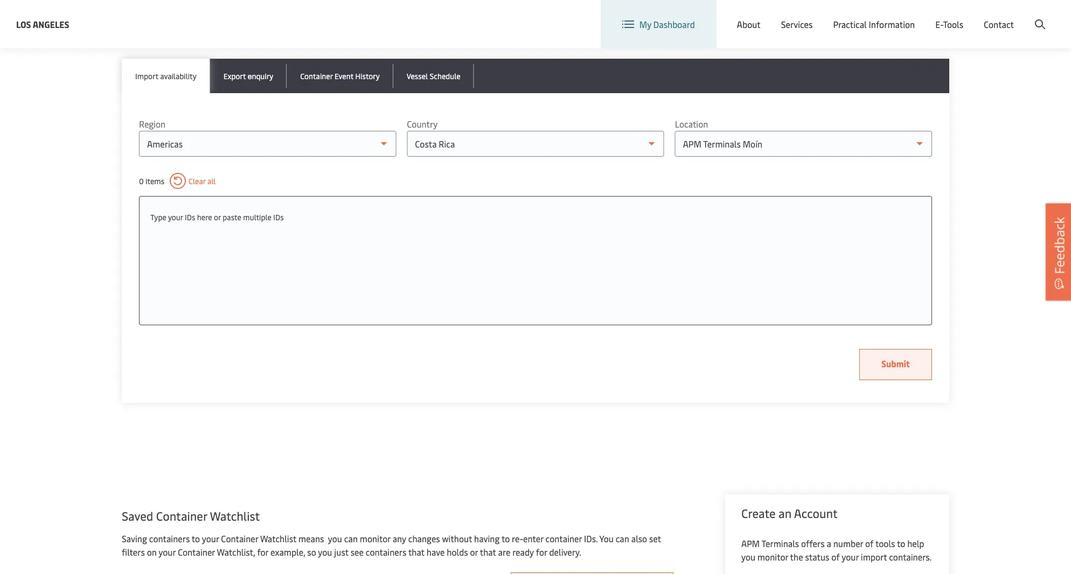 Task type: vqa. For each thing, say whether or not it's contained in the screenshot.
provides
no



Task type: locate. For each thing, give the bounding box(es) containing it.
1 vertical spatial or
[[470, 547, 478, 558]]

apm terminals offers a number of tools to help you monitor the status of your import containers.
[[742, 538, 932, 563]]

of up import
[[866, 538, 874, 550]]

container right saved
[[156, 508, 207, 524]]

can right you
[[616, 533, 630, 545]]

1 vertical spatial location
[[675, 118, 709, 130]]

login / create account
[[964, 10, 1051, 22]]

a
[[827, 538, 832, 550]]

re-
[[512, 533, 523, 545]]

example,
[[271, 547, 305, 558]]

tools
[[944, 18, 964, 30]]

of
[[866, 538, 874, 550], [832, 552, 840, 563]]

2 ids from the left
[[273, 212, 284, 222]]

to left the help
[[898, 538, 906, 550]]

еnquiry
[[248, 71, 273, 81]]

0 vertical spatial location
[[796, 10, 829, 22]]

1 horizontal spatial can
[[616, 533, 630, 545]]

or
[[214, 212, 221, 222], [470, 547, 478, 558]]

account up offers
[[794, 506, 838, 522]]

your
[[168, 212, 183, 222], [202, 533, 219, 545], [159, 547, 176, 558], [842, 552, 859, 563]]

enter
[[523, 533, 544, 545]]

2 that from the left
[[480, 547, 496, 558]]

e-
[[936, 18, 944, 30]]

clear all
[[189, 176, 216, 186]]

0 horizontal spatial ids
[[185, 212, 195, 222]]

tab list
[[122, 59, 950, 93]]

contact button
[[984, 0, 1015, 49]]

0 horizontal spatial location
[[675, 118, 709, 130]]

export еnquiry
[[224, 71, 273, 81]]

1 horizontal spatial that
[[480, 547, 496, 558]]

holds
[[447, 547, 468, 558]]

availability
[[160, 71, 197, 81]]

create an account
[[742, 506, 838, 522]]

dashboard
[[654, 18, 695, 30]]

about
[[737, 18, 761, 30]]

for
[[257, 547, 269, 558], [536, 547, 547, 558]]

create right /
[[993, 10, 1018, 22]]

delivery.
[[550, 547, 582, 558]]

ids right "multiple" at the top of the page
[[273, 212, 284, 222]]

all
[[208, 176, 216, 186]]

you
[[328, 533, 342, 545], [318, 547, 332, 558], [742, 552, 756, 563]]

can
[[344, 533, 358, 545], [616, 533, 630, 545]]

1 can from the left
[[344, 533, 358, 545]]

ids
[[185, 212, 195, 222], [273, 212, 284, 222]]

2 horizontal spatial to
[[898, 538, 906, 550]]

can up see
[[344, 533, 358, 545]]

practical
[[834, 18, 867, 30]]

containers up on
[[149, 533, 190, 545]]

tab list containing import availability
[[122, 59, 950, 93]]

services
[[782, 18, 813, 30]]

1 vertical spatial account
[[794, 506, 838, 522]]

clear all button
[[170, 173, 216, 189]]

containers.
[[890, 552, 932, 563]]

e-tools button
[[936, 0, 964, 49]]

container left event
[[300, 71, 333, 81]]

1 vertical spatial watchlist
[[260, 533, 297, 545]]

about button
[[737, 0, 761, 49]]

0 horizontal spatial that
[[409, 547, 425, 558]]

0 horizontal spatial containers
[[149, 533, 190, 545]]

create left an
[[742, 506, 776, 522]]

type your ids here or paste multiple ids
[[150, 212, 284, 222]]

switch location button
[[751, 10, 829, 22]]

switch location
[[768, 10, 829, 22]]

export еnquiry button
[[210, 59, 287, 93]]

account right contact dropdown button
[[1019, 10, 1051, 22]]

to
[[192, 533, 200, 545], [502, 533, 510, 545], [898, 538, 906, 550]]

schedule
[[430, 71, 461, 81]]

1 horizontal spatial ids
[[273, 212, 284, 222]]

0 vertical spatial of
[[866, 538, 874, 550]]

practical information button
[[834, 0, 915, 49]]

export
[[224, 71, 246, 81]]

you down apm
[[742, 552, 756, 563]]

1 horizontal spatial account
[[1019, 10, 1051, 22]]

saving
[[122, 533, 147, 545]]

monitor inside saving containers to your container watchlist means  you can monitor any changes without having to re-enter container ids. you can also set filters on your container watchlist, for example, so you just see containers that have holds or that are ready for delivery.
[[360, 533, 391, 545]]

terminals
[[762, 538, 800, 550]]

your right on
[[159, 547, 176, 558]]

number
[[834, 538, 864, 550]]

0 vertical spatial watchlist
[[210, 508, 260, 524]]

of right "status"
[[832, 552, 840, 563]]

1 horizontal spatial for
[[536, 547, 547, 558]]

2 for from the left
[[536, 547, 547, 558]]

0 horizontal spatial to
[[192, 533, 200, 545]]

that down changes
[[409, 547, 425, 558]]

0 vertical spatial monitor
[[360, 533, 391, 545]]

just
[[334, 547, 349, 558]]

help
[[908, 538, 925, 550]]

you
[[600, 533, 614, 545]]

0 vertical spatial create
[[993, 10, 1018, 22]]

1 horizontal spatial create
[[993, 10, 1018, 22]]

2 can from the left
[[616, 533, 630, 545]]

0 vertical spatial or
[[214, 212, 221, 222]]

to left re-
[[502, 533, 510, 545]]

container up 'watchlist,'
[[221, 533, 258, 545]]

watchlist up example,
[[260, 533, 297, 545]]

container event history button
[[287, 59, 393, 93]]

filters
[[122, 547, 145, 558]]

watchlist
[[210, 508, 260, 524], [260, 533, 297, 545]]

paste
[[223, 212, 241, 222]]

1 horizontal spatial of
[[866, 538, 874, 550]]

monitor up see
[[360, 533, 391, 545]]

monitor down terminals
[[758, 552, 789, 563]]

saving containers to your container watchlist means  you can monitor any changes without having to re-enter container ids. you can also set filters on your container watchlist, for example, so you just see containers that have holds or that are ready for delivery.
[[122, 533, 661, 558]]

0 horizontal spatial monitor
[[360, 533, 391, 545]]

1 vertical spatial monitor
[[758, 552, 789, 563]]

container
[[546, 533, 582, 545]]

an
[[779, 506, 792, 522]]

1 vertical spatial containers
[[366, 547, 407, 558]]

set
[[650, 533, 661, 545]]

for left example,
[[257, 547, 269, 558]]

0 horizontal spatial or
[[214, 212, 221, 222]]

location
[[796, 10, 829, 22], [675, 118, 709, 130]]

1 horizontal spatial or
[[470, 547, 478, 558]]

1 horizontal spatial location
[[796, 10, 829, 22]]

for down enter
[[536, 547, 547, 558]]

you right so
[[318, 547, 332, 558]]

1 vertical spatial of
[[832, 552, 840, 563]]

global menu
[[864, 10, 913, 22]]

1 horizontal spatial monitor
[[758, 552, 789, 563]]

container down saved container watchlist
[[178, 547, 215, 558]]

changes
[[409, 533, 440, 545]]

or right holds at the bottom left of the page
[[470, 547, 478, 558]]

ids left here
[[185, 212, 195, 222]]

0 horizontal spatial create
[[742, 506, 776, 522]]

0 items
[[139, 176, 164, 186]]

1 that from the left
[[409, 547, 425, 558]]

having
[[474, 533, 500, 545]]

history
[[355, 71, 380, 81]]

0 horizontal spatial can
[[344, 533, 358, 545]]

to down saved container watchlist
[[192, 533, 200, 545]]

0 horizontal spatial for
[[257, 547, 269, 558]]

your inside apm terminals offers a number of tools to help you monitor the status of your import containers.
[[842, 552, 859, 563]]

containers down any
[[366, 547, 407, 558]]

container
[[300, 71, 333, 81], [156, 508, 207, 524], [221, 533, 258, 545], [178, 547, 215, 558]]

that down having in the left of the page
[[480, 547, 496, 558]]

your down number
[[842, 552, 859, 563]]

my
[[640, 18, 652, 30]]

watchlist up 'watchlist,'
[[210, 508, 260, 524]]

or right here
[[214, 212, 221, 222]]

multiple
[[243, 212, 272, 222]]

0 horizontal spatial of
[[832, 552, 840, 563]]



Task type: describe. For each thing, give the bounding box(es) containing it.
watchlist inside saving containers to your container watchlist means  you can monitor any changes without having to re-enter container ids. you can also set filters on your container watchlist, for example, so you just see containers that have holds or that are ready for delivery.
[[260, 533, 297, 545]]

vessel
[[407, 71, 428, 81]]

have
[[427, 547, 445, 558]]

clear
[[189, 176, 206, 186]]

region
[[139, 118, 166, 130]]

feedback button
[[1046, 204, 1072, 301]]

import availability button
[[122, 59, 210, 93]]

login / create account link
[[944, 0, 1051, 32]]

feedback
[[1051, 217, 1068, 274]]

tools
[[876, 538, 896, 550]]

or inside saving containers to your container watchlist means  you can monitor any changes without having to re-enter container ids. you can also set filters on your container watchlist, for example, so you just see containers that have holds or that are ready for delivery.
[[470, 547, 478, 558]]

1 horizontal spatial to
[[502, 533, 510, 545]]

without
[[442, 533, 472, 545]]

1 ids from the left
[[185, 212, 195, 222]]

los
[[16, 18, 31, 30]]

your right type
[[168, 212, 183, 222]]

los angeles
[[16, 18, 69, 30]]

vessel schedule button
[[393, 59, 474, 93]]

global menu button
[[840, 0, 924, 32]]

you inside apm terminals offers a number of tools to help you monitor the status of your import containers.
[[742, 552, 756, 563]]

0 vertical spatial containers
[[149, 533, 190, 545]]

see
[[351, 547, 364, 558]]

offers
[[802, 538, 825, 550]]

los angeles link
[[16, 18, 69, 31]]

so
[[307, 547, 316, 558]]

the
[[791, 552, 804, 563]]

type
[[150, 212, 166, 222]]

watchlist,
[[217, 547, 255, 558]]

1 for from the left
[[257, 547, 269, 558]]

1 vertical spatial create
[[742, 506, 776, 522]]

saved container watchlist
[[122, 508, 260, 524]]

items
[[146, 176, 164, 186]]

vessel schedule
[[407, 71, 461, 81]]

location inside button
[[796, 10, 829, 22]]

import
[[135, 71, 158, 81]]

container inside button
[[300, 71, 333, 81]]

my dashboard button
[[623, 0, 695, 49]]

country
[[407, 118, 438, 130]]

event
[[335, 71, 354, 81]]

container notifications image
[[511, 573, 674, 575]]

0 vertical spatial account
[[1019, 10, 1051, 22]]

0
[[139, 176, 144, 186]]

saved
[[122, 508, 153, 524]]

monitor inside apm terminals offers a number of tools to help you monitor the status of your import containers.
[[758, 552, 789, 563]]

status
[[806, 552, 830, 563]]

submit
[[882, 358, 911, 370]]

login
[[964, 10, 985, 22]]

global
[[864, 10, 889, 22]]

are
[[498, 547, 511, 558]]

import
[[861, 552, 888, 563]]

/
[[987, 10, 991, 22]]

import availability
[[135, 71, 197, 81]]

your up 'watchlist,'
[[202, 533, 219, 545]]

here
[[197, 212, 212, 222]]

e-tools
[[936, 18, 964, 30]]

switch
[[768, 10, 794, 22]]

angeles
[[33, 18, 69, 30]]

services button
[[782, 0, 813, 49]]

submit button
[[860, 349, 933, 381]]

any
[[393, 533, 406, 545]]

container event history
[[300, 71, 380, 81]]

you up the 'just' at the bottom left of page
[[328, 533, 342, 545]]

apm
[[742, 538, 760, 550]]

also
[[632, 533, 648, 545]]

menu
[[891, 10, 913, 22]]

my dashboard
[[640, 18, 695, 30]]

0 horizontal spatial account
[[794, 506, 838, 522]]

1 horizontal spatial containers
[[366, 547, 407, 558]]

on
[[147, 547, 157, 558]]

practical information
[[834, 18, 915, 30]]

information
[[869, 18, 915, 30]]

to inside apm terminals offers a number of tools to help you monitor the status of your import containers.
[[898, 538, 906, 550]]



